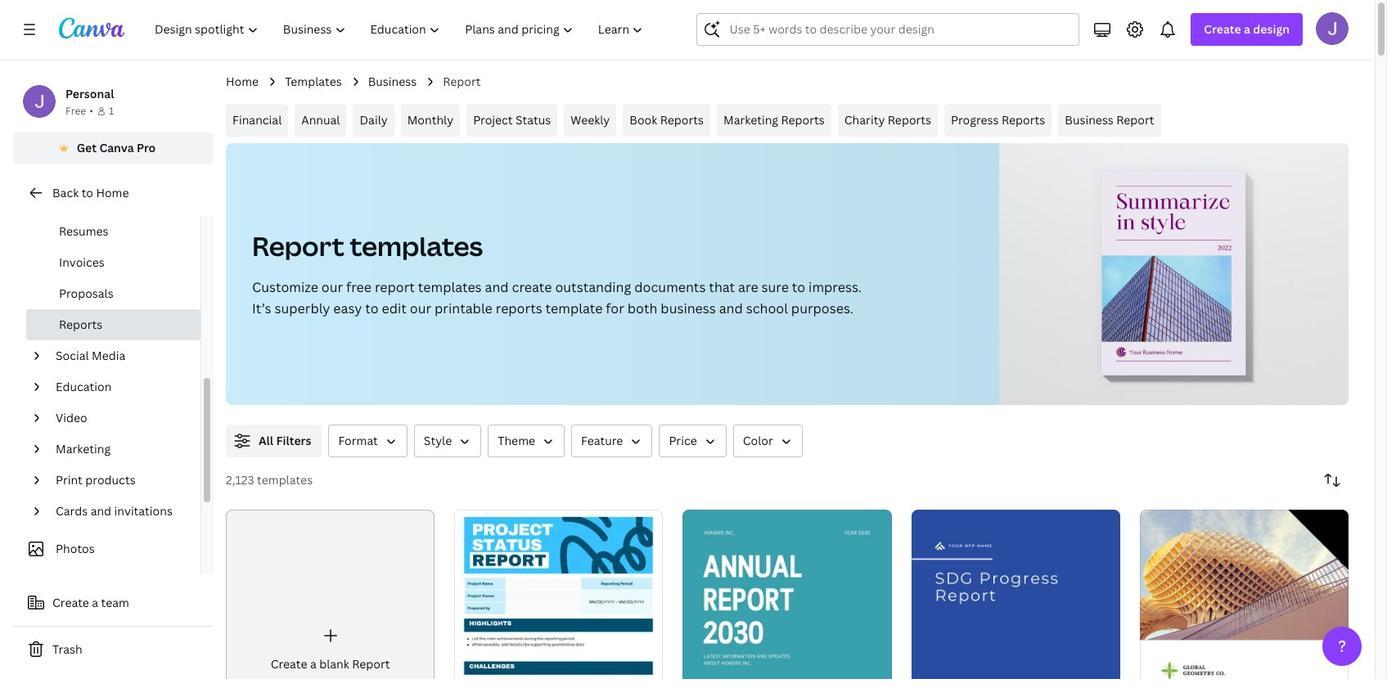 Task type: describe. For each thing, give the bounding box(es) containing it.
feature button
[[571, 425, 653, 458]]

monthly
[[407, 112, 454, 128]]

outstanding
[[555, 278, 631, 296]]

business
[[661, 300, 716, 318]]

superbly
[[275, 300, 330, 318]]

a for design
[[1244, 21, 1251, 37]]

create for create a blank report
[[271, 657, 307, 672]]

free
[[65, 104, 86, 118]]

2,123 templates
[[226, 472, 313, 488]]

trash link
[[13, 634, 213, 666]]

format button
[[329, 425, 408, 458]]

back to home
[[52, 185, 129, 201]]

create a blank report
[[271, 657, 390, 672]]

canva
[[99, 140, 134, 156]]

back
[[52, 185, 79, 201]]

business report link
[[1059, 104, 1161, 137]]

back to home link
[[13, 177, 213, 210]]

1 horizontal spatial and
[[485, 278, 509, 296]]

1 vertical spatial to
[[792, 278, 806, 296]]

price
[[669, 433, 697, 449]]

book reports
[[630, 112, 704, 128]]

social media link
[[49, 341, 191, 372]]

reports for progress reports
[[1002, 112, 1045, 128]]

invoices link
[[26, 247, 201, 278]]

business for business
[[368, 74, 417, 89]]

2,123
[[226, 472, 254, 488]]

print products link
[[49, 465, 191, 496]]

get canva pro button
[[13, 133, 213, 164]]

style
[[424, 433, 452, 449]]

proposals link
[[26, 278, 201, 309]]

get canva pro
[[77, 140, 156, 156]]

price button
[[659, 425, 727, 458]]

customize
[[252, 278, 318, 296]]

0 vertical spatial to
[[82, 185, 93, 201]]

resumes
[[59, 223, 108, 239]]

create a team button
[[13, 587, 213, 620]]

products
[[85, 472, 136, 488]]

personal
[[65, 86, 114, 101]]

status
[[516, 112, 551, 128]]

sure
[[762, 278, 789, 296]]

edit
[[382, 300, 407, 318]]

all filters button
[[226, 425, 322, 458]]

1 horizontal spatial to
[[365, 300, 379, 318]]

all filters
[[259, 433, 311, 449]]

create
[[512, 278, 552, 296]]

0 horizontal spatial our
[[322, 278, 343, 296]]

school
[[746, 300, 788, 318]]

templates
[[285, 74, 342, 89]]

marketing reports link
[[717, 104, 831, 137]]

pro
[[137, 140, 156, 156]]

book reports link
[[623, 104, 710, 137]]

top level navigation element
[[144, 13, 658, 46]]

daily link
[[353, 104, 394, 137]]

create a team
[[52, 595, 129, 611]]

free •
[[65, 104, 93, 118]]

a for blank
[[310, 657, 317, 672]]

marketing for marketing
[[56, 441, 111, 457]]

cards and invitations link
[[49, 496, 191, 527]]

1
[[109, 104, 114, 118]]

home link
[[226, 73, 259, 91]]

photos
[[56, 541, 95, 557]]

that
[[709, 278, 735, 296]]

both
[[628, 300, 658, 318]]

templates inside customize our free report templates and create outstanding documents that are sure to impress. it's superbly easy to edit our printable reports template for both business and school purposes.
[[418, 278, 482, 296]]

charity reports
[[845, 112, 932, 128]]

theme button
[[488, 425, 565, 458]]

for
[[606, 300, 624, 318]]

marketing link
[[49, 434, 191, 465]]

reports for charity reports
[[888, 112, 932, 128]]

easy
[[333, 300, 362, 318]]

business link
[[368, 73, 417, 91]]

print
[[56, 472, 83, 488]]

create a design
[[1204, 21, 1290, 37]]

education link
[[49, 372, 191, 403]]

cards and invitations
[[56, 503, 173, 519]]

create for create a design
[[1204, 21, 1241, 37]]

photos link
[[23, 534, 191, 565]]

business report
[[1065, 112, 1155, 128]]

create for create a team
[[52, 595, 89, 611]]

team
[[101, 595, 129, 611]]



Task type: vqa. For each thing, say whether or not it's contained in the screenshot.
1,470 on the left bottom of the page
no



Task type: locate. For each thing, give the bounding box(es) containing it.
filters
[[276, 433, 311, 449]]

progress reports
[[951, 112, 1045, 128]]

0 horizontal spatial to
[[82, 185, 93, 201]]

media
[[92, 348, 125, 363]]

0 vertical spatial home
[[226, 74, 259, 89]]

our up easy in the left top of the page
[[322, 278, 343, 296]]

2 horizontal spatial and
[[719, 300, 743, 318]]

report
[[375, 278, 415, 296]]

2 vertical spatial and
[[91, 503, 111, 519]]

project status report professional doc in dark blue light blue playful abstract style image
[[454, 510, 663, 679]]

trash
[[52, 642, 82, 657]]

2 vertical spatial templates
[[257, 472, 313, 488]]

0 horizontal spatial business
[[368, 74, 417, 89]]

proposals
[[59, 286, 114, 301]]

a left team
[[92, 595, 98, 611]]

business
[[368, 74, 417, 89], [1065, 112, 1114, 128]]

free
[[346, 278, 372, 296]]

1 vertical spatial a
[[92, 595, 98, 611]]

book
[[630, 112, 657, 128]]

documents
[[635, 278, 706, 296]]

video
[[56, 410, 87, 426]]

progress reports link
[[945, 104, 1052, 137]]

0 vertical spatial our
[[322, 278, 343, 296]]

reports down proposals
[[59, 317, 103, 332]]

reports right charity
[[888, 112, 932, 128]]

jacob simon image
[[1316, 12, 1349, 45]]

2 horizontal spatial a
[[1244, 21, 1251, 37]]

1 horizontal spatial business
[[1065, 112, 1114, 128]]

print products
[[56, 472, 136, 488]]

templates down all filters on the left of page
[[257, 472, 313, 488]]

marketing
[[724, 112, 778, 128], [56, 441, 111, 457]]

report
[[443, 74, 481, 89], [1117, 112, 1155, 128], [252, 228, 344, 264], [352, 657, 390, 672]]

format
[[338, 433, 378, 449]]

progress
[[951, 112, 999, 128]]

2 vertical spatial a
[[310, 657, 317, 672]]

annual link
[[295, 104, 347, 137]]

marketing reports
[[724, 112, 825, 128]]

charity reports link
[[838, 104, 938, 137]]

templates up the report
[[350, 228, 483, 264]]

template
[[546, 300, 603, 318]]

home
[[226, 74, 259, 89], [96, 185, 129, 201]]

reports right the book
[[660, 112, 704, 128]]

create
[[1204, 21, 1241, 37], [52, 595, 89, 611], [271, 657, 307, 672]]

create left team
[[52, 595, 89, 611]]

design
[[1253, 21, 1290, 37]]

templates up 'printable'
[[418, 278, 482, 296]]

weekly
[[571, 112, 610, 128]]

2 horizontal spatial create
[[1204, 21, 1241, 37]]

theme
[[498, 433, 535, 449]]

1 horizontal spatial create
[[271, 657, 307, 672]]

templates link
[[285, 73, 342, 91]]

1 vertical spatial templates
[[418, 278, 482, 296]]

reports left charity
[[781, 112, 825, 128]]

2 vertical spatial to
[[365, 300, 379, 318]]

project
[[473, 112, 513, 128]]

0 vertical spatial business
[[368, 74, 417, 89]]

civil society sdg progress report in blue white simple and minimal style image
[[912, 510, 1120, 679]]

reports
[[496, 300, 542, 318]]

a inside "dropdown button"
[[1244, 21, 1251, 37]]

2 horizontal spatial to
[[792, 278, 806, 296]]

reports for book reports
[[660, 112, 704, 128]]

annual marketing report in green black simple style image
[[1140, 510, 1349, 679]]

create a design button
[[1191, 13, 1303, 46]]

and down that
[[719, 300, 743, 318]]

daily
[[360, 112, 388, 128]]

create a blank report element
[[226, 510, 435, 679]]

0 horizontal spatial home
[[96, 185, 129, 201]]

create left blank
[[271, 657, 307, 672]]

a for team
[[92, 595, 98, 611]]

education
[[56, 379, 112, 395]]

it's
[[252, 300, 271, 318]]

blank
[[319, 657, 349, 672]]

marketing for marketing reports
[[724, 112, 778, 128]]

project status link
[[467, 104, 558, 137]]

0 horizontal spatial create
[[52, 595, 89, 611]]

1 horizontal spatial home
[[226, 74, 259, 89]]

1 horizontal spatial our
[[410, 300, 431, 318]]

0 vertical spatial and
[[485, 278, 509, 296]]

impress.
[[809, 278, 862, 296]]

templates for report templates
[[350, 228, 483, 264]]

and right cards
[[91, 503, 111, 519]]

our right edit on the left of page
[[410, 300, 431, 318]]

0 horizontal spatial a
[[92, 595, 98, 611]]

all
[[259, 433, 273, 449]]

purposes.
[[791, 300, 854, 318]]

0 vertical spatial create
[[1204, 21, 1241, 37]]

•
[[89, 104, 93, 118]]

a
[[1244, 21, 1251, 37], [92, 595, 98, 611], [310, 657, 317, 672]]

1 vertical spatial create
[[52, 595, 89, 611]]

1 vertical spatial business
[[1065, 112, 1114, 128]]

create inside "dropdown button"
[[1204, 21, 1241, 37]]

0 vertical spatial marketing
[[724, 112, 778, 128]]

business for business report
[[1065, 112, 1114, 128]]

are
[[738, 278, 758, 296]]

resumes link
[[26, 216, 201, 247]]

to left edit on the left of page
[[365, 300, 379, 318]]

to right back
[[82, 185, 93, 201]]

color
[[743, 433, 773, 449]]

a inside button
[[92, 595, 98, 611]]

home up resumes link
[[96, 185, 129, 201]]

video link
[[49, 403, 191, 434]]

create inside button
[[52, 595, 89, 611]]

a left design
[[1244, 21, 1251, 37]]

Search search field
[[730, 14, 1069, 45]]

annual
[[301, 112, 340, 128]]

and up the reports
[[485, 278, 509, 296]]

social
[[56, 348, 89, 363]]

printable
[[435, 300, 493, 318]]

0 horizontal spatial marketing
[[56, 441, 111, 457]]

1 horizontal spatial a
[[310, 657, 317, 672]]

reports right progress on the top
[[1002, 112, 1045, 128]]

invoices
[[59, 255, 105, 270]]

color button
[[733, 425, 803, 458]]

customize our free report templates and create outstanding documents that are sure to impress. it's superbly easy to edit our printable reports template for both business and school purposes.
[[252, 278, 862, 318]]

templates for 2,123 templates
[[257, 472, 313, 488]]

Sort by button
[[1316, 464, 1349, 497]]

reports for marketing reports
[[781, 112, 825, 128]]

weekly link
[[564, 104, 617, 137]]

create a blank report link
[[226, 510, 435, 679]]

monthly link
[[401, 104, 460, 137]]

cards
[[56, 503, 88, 519]]

and inside cards and invitations link
[[91, 503, 111, 519]]

create left design
[[1204, 21, 1241, 37]]

get
[[77, 140, 97, 156]]

project status
[[473, 112, 551, 128]]

1 horizontal spatial marketing
[[724, 112, 778, 128]]

report templates image
[[1000, 143, 1349, 405], [1102, 172, 1246, 376]]

report templates
[[252, 228, 483, 264]]

1 vertical spatial home
[[96, 185, 129, 201]]

a left blank
[[310, 657, 317, 672]]

1 vertical spatial marketing
[[56, 441, 111, 457]]

2 vertical spatial create
[[271, 657, 307, 672]]

1 vertical spatial our
[[410, 300, 431, 318]]

1 vertical spatial and
[[719, 300, 743, 318]]

feature
[[581, 433, 623, 449]]

social media
[[56, 348, 125, 363]]

our
[[322, 278, 343, 296], [410, 300, 431, 318]]

to right sure
[[792, 278, 806, 296]]

to
[[82, 185, 93, 201], [792, 278, 806, 296], [365, 300, 379, 318]]

0 vertical spatial a
[[1244, 21, 1251, 37]]

annual marketing report in sky blue white clean style image
[[683, 510, 892, 679]]

and
[[485, 278, 509, 296], [719, 300, 743, 318], [91, 503, 111, 519]]

0 vertical spatial templates
[[350, 228, 483, 264]]

0 horizontal spatial and
[[91, 503, 111, 519]]

home up "financial"
[[226, 74, 259, 89]]

None search field
[[697, 13, 1080, 46]]

invitations
[[114, 503, 173, 519]]



